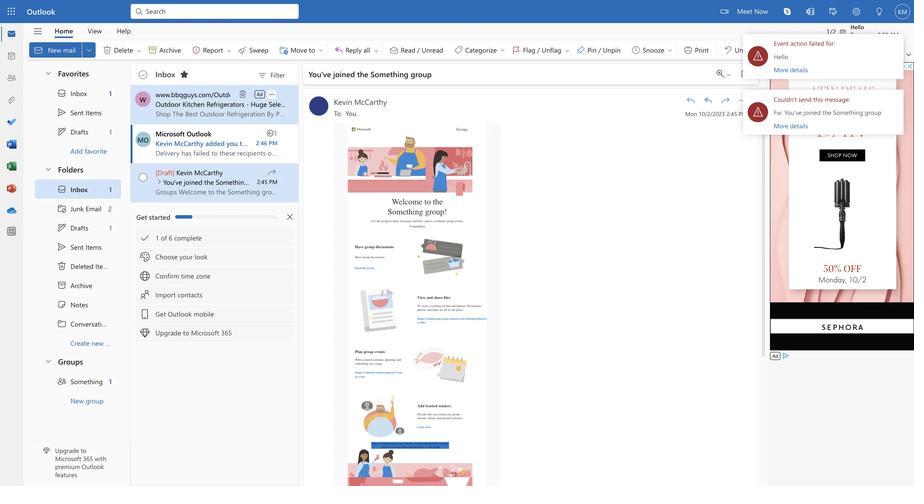 Task type: describe. For each thing, give the bounding box(es) containing it.
microsoft for upgrade to microsoft 365
[[153, 263, 175, 270]]

are inside view and share files no more searching for that attachment. documents, photos, and links are all in one place.
[[352, 247, 355, 250]]

move & delete group
[[23, 32, 260, 48]]

pm for 2:46 pm
[[215, 111, 222, 117]]

scheduling
[[284, 290, 295, 293]]

tree item containing something
[[28, 297, 97, 313]]

inbox heading
[[124, 51, 154, 68]]

that
[[357, 244, 361, 246]]

microsoft image
[[278, 99, 300, 108]]

more inside view and share files no more searching for that attachment. documents, photos, and links are all in one place.
[[338, 244, 343, 246]]

share inside view and share files no more searching for that attachment. documents, photos, and links are all in one place.
[[347, 236, 354, 240]]

 pin / unpin
[[461, 36, 497, 44]]


[[26, 21, 34, 29]]


[[593, 56, 600, 62]]

 tree item
[[28, 174, 97, 190]]

to right "you"
[[192, 111, 197, 118]]

1 horizontal spatial joined
[[267, 55, 284, 63]]

 flag / unflag 
[[410, 36, 457, 44]]


[[214, 134, 221, 142]]


[[547, 36, 555, 44]]

2:45 inside the email message element
[[582, 88, 590, 94]]

[https:///calendar/action/compose]create an event
[[284, 297, 322, 303]]

share inside the welcome to the something group! use the group to share messages and files, and to coordinate group events. 0 members
[[314, 176, 319, 178]]

 categorize 
[[363, 36, 405, 44]]

conversationicon image
[[328, 187, 378, 225]]


[[267, 36, 275, 44]]

hello inside hello more details
[[619, 42, 631, 48]]

1 inside message list list box
[[124, 187, 127, 194]]

links
[[346, 247, 351, 250]]

kevin mccarthy added you to the something group
[[124, 111, 251, 118]]

1 inside  tree item
[[87, 71, 89, 78]]

for
[[354, 244, 356, 246]]

drafts inside the  drafts
[[56, 179, 71, 186]]

2 vertical spatial kevin
[[141, 134, 154, 141]]

new inside ' new mail'
[[38, 36, 49, 43]]

onedrive image
[[5, 165, 13, 173]]

items inside  sent items
[[68, 194, 81, 201]]


[[46, 71, 53, 78]]

 inside  
[[581, 57, 586, 62]]

add trusted senders decide who can email your group — friends, family, and trusted websites.
[[334, 323, 371, 336]]

view button
[[65, 18, 87, 30]]

you've for fw: you've joined the something group
[[628, 86, 642, 93]]

 inside  reply all 
[[299, 38, 304, 43]]

1 vertical spatial discussions
[[296, 205, 308, 207]]

365 for upgrade to microsoft 365
[[177, 263, 186, 270]]

www.bbqguys.com/outdoor-
[[124, 72, 193, 79]]

event
[[287, 300, 292, 303]]

tags group
[[308, 32, 540, 48]]

snap.
[[301, 290, 306, 293]]

snooze
[[514, 36, 532, 43]]

microsoft outlook
[[124, 103, 169, 110]]

group!
[[340, 166, 358, 173]]

1/2  hello tomorrow 8:00 am
[[661, 19, 719, 31]]

view for view
[[70, 21, 82, 28]]

 snooze 
[[505, 36, 539, 44]]

 inside  report 
[[181, 38, 186, 43]]

 tree item
[[28, 67, 97, 82]]

favorite
[[68, 117, 86, 124]]

planning
[[308, 287, 317, 289]]

group inside plan group events with a shared calendar, planning and scheduling are a snap.
[[291, 280, 299, 283]]

-
[[197, 80, 199, 87]]


[[153, 36, 161, 44]]

something inside the welcome to the something group! use the group to share messages and files, and to coordinate group events. 0 members
[[310, 166, 339, 173]]

1 horizontal spatial a
[[299, 290, 300, 293]]

1 vertical spatial email
[[284, 213, 290, 216]]

upgrade for upgrade to microsoft 365
[[124, 263, 145, 270]]

more apps image
[[5, 181, 13, 189]]

of
[[129, 187, 133, 194]]

email inside  junk email
[[69, 163, 81, 170]]

 new mail
[[27, 36, 61, 44]]

new group
[[56, 317, 83, 324]]

create
[[56, 271, 72, 278]]

and inside plan group events with a shared calendar, planning and scheduling are a snap.
[[317, 287, 321, 289]]


[[461, 36, 469, 44]]

outlook inside banner
[[22, 5, 44, 13]]

 undo
[[579, 36, 601, 44]]

tab list inside  application
[[38, 18, 111, 30]]

 inbox
[[46, 71, 70, 78]]

km image
[[716, 3, 729, 15]]

to up group!
[[340, 158, 345, 165]]

archive inside  archive
[[127, 36, 145, 43]]

items for sent
[[68, 86, 81, 93]]

outlook down import contacts
[[134, 247, 153, 255]]

and left the links at the bottom left of page
[[342, 247, 345, 250]]

create new folder tree item
[[28, 267, 98, 282]]

email message element
[[242, 71, 607, 437]]

upgrade to microsoft 365
[[124, 263, 186, 270]]

 read / unread
[[312, 36, 355, 44]]

joined for  you've joined the something group
[[147, 142, 162, 149]]

left-rail-appbar navigation
[[2, 18, 17, 178]]


[[46, 178, 53, 186]]

0 vertical spatial discussions
[[301, 196, 315, 199]]

 report 
[[153, 36, 186, 44]]

get started
[[109, 170, 136, 177]]

message list list box
[[104, 68, 272, 389]]

 inside " categorize "
[[400, 38, 405, 42]]

none search field inside outlook banner
[[105, 3, 239, 15]]

outdoor kitchen refrigerators - huge selection by top brands
[[124, 80, 272, 87]]

to left 'messages'
[[312, 176, 313, 178]]

 archive
[[118, 36, 145, 44]]

Select a conversation checkbox
[[106, 131, 124, 147]]


[[363, 36, 371, 44]]

 button
[[23, 19, 38, 32]]

group inside [https:///mail/group/groups.outlook.com/something595072/email? source=consumerwelcomeemail]go to the group
[[346, 357, 352, 359]]

hello inside the 1/2  hello tomorrow 8:00 am
[[681, 19, 692, 25]]

message list section
[[104, 49, 272, 389]]


[[118, 36, 126, 44]]

deleted items tree item
[[28, 205, 97, 221]]

sweep
[[200, 36, 215, 43]]

/ for 
[[479, 36, 481, 43]]

km
[[251, 81, 259, 88]]

1 of 6 complete
[[124, 187, 161, 194]]

1/2
[[661, 22, 669, 29]]

unflag
[[434, 36, 449, 43]]

top
[[245, 80, 254, 87]]

kevin mccarthy
[[267, 77, 310, 86]]

 move to 
[[223, 36, 259, 44]]

time
[[145, 217, 155, 224]]

outdoor
[[124, 80, 145, 87]]

move
[[232, 36, 246, 43]]

your inside message list list box
[[144, 202, 154, 209]]

get for get started
[[109, 170, 118, 177]]

 inside  move to 
[[255, 38, 259, 42]]

 button
[[124, 142, 131, 149]]

attachment.
[[361, 244, 373, 246]]

groups inside the email message element
[[365, 102, 374, 105]]

 button for 
[[298, 34, 304, 46]]

choose your look
[[124, 202, 166, 209]]

with
[[284, 287, 289, 289]]

km button
[[247, 77, 263, 93]]

brands
[[255, 80, 272, 87]]

1 vertical spatial groups
[[46, 285, 67, 293]]

2:46 pm
[[205, 111, 222, 117]]

choose
[[124, 202, 142, 209]]

folders
[[46, 131, 67, 140]]

 junk email
[[46, 163, 81, 171]]

deleted items
[[56, 209, 89, 216]]

deleted
[[56, 209, 75, 216]]

you've joined the something group
[[247, 55, 346, 63]]

 button for 
[[180, 34, 187, 46]]

with
[[76, 363, 85, 370]]

to down 'get outlook mobile'
[[146, 263, 151, 270]]

2:45 inside message list list box
[[206, 142, 214, 149]]

home button
[[38, 18, 64, 30]]

complete
[[139, 187, 161, 194]]

huge
[[201, 80, 214, 87]]

upgrade for upgrade to microsoft 365 with premium outlook features
[[44, 357, 63, 364]]

add for add trusted senders decide who can email your group — friends, family, and trusted websites.
[[334, 323, 340, 327]]

[https:///calendar/action/compose]create
[[284, 297, 322, 299]]

by
[[238, 80, 244, 87]]

help button
[[88, 18, 110, 30]]

mail
[[51, 36, 61, 43]]

 button
[[590, 53, 603, 65]]

kitchen/fridges
[[193, 72, 230, 79]]

flag
[[419, 36, 429, 43]]

1 horizontal spatial you've
[[247, 55, 265, 63]]


[[46, 163, 53, 171]]

0 horizontal spatial archive
[[56, 225, 74, 232]]

outlook link
[[22, 0, 44, 18]]

files image
[[5, 76, 13, 84]]

to inside [https:///mail/group/groups.outlook.com/something595072/email? source=consumerwelcomeemail]go to the group
[[340, 357, 342, 359]]


[[672, 23, 678, 29]]

kitchen
[[146, 80, 164, 87]]



Task type: locate. For each thing, give the bounding box(es) containing it.
share left files
[[347, 236, 354, 240]]

microsoft up features
[[44, 363, 65, 370]]

you've inside message list list box
[[131, 142, 146, 149]]

2 vertical spatial items
[[76, 209, 89, 216]]

kevin mccarthy image
[[247, 77, 263, 93]]

all right "reply"
[[291, 36, 296, 43]]

0 horizontal spatial inbox
[[56, 71, 70, 78]]

mccarthy for kevin mccarthy added you to the something group
[[139, 111, 163, 118]]

1 horizontal spatial view
[[334, 236, 341, 240]]

2 vertical spatial joined
[[147, 142, 162, 149]]

1 vertical spatial new
[[56, 317, 67, 324]]

/ right read at the left top of page
[[334, 36, 336, 43]]

 button left 
[[66, 34, 77, 46]]

pm for 2:45 pm
[[215, 142, 222, 149]]

add favorite
[[56, 117, 86, 124]]

 left 
[[452, 38, 457, 43]]

0 vertical spatial your
[[144, 202, 154, 209]]

drafts up add favorite tree item at the top of the page
[[56, 102, 71, 109]]

outlook up added
[[149, 103, 169, 110]]

email
[[69, 163, 81, 170], [284, 213, 290, 216]]

1 horizontal spatial  button
[[180, 34, 187, 46]]

discussions up email the group link
[[296, 205, 308, 207]]

0 vertical spatial you've
[[247, 55, 265, 63]]

trusted up who in the left bottom of the page
[[340, 323, 350, 327]]

0 horizontal spatial joined
[[147, 142, 162, 149]]

8:00
[[703, 25, 711, 31]]

microsoft down mobile
[[153, 263, 175, 270]]

 left 
[[299, 38, 304, 43]]

details
[[633, 52, 647, 59]]

place.
[[365, 247, 371, 250]]


[[46, 194, 53, 201]]

1 horizontal spatial inbox
[[124, 55, 140, 63]]

1 horizontal spatial hello
[[681, 19, 692, 25]]

upgrade
[[124, 263, 145, 270], [44, 357, 63, 364]]

1 vertical spatial more
[[340, 341, 345, 343]]

0 vertical spatial more
[[338, 244, 343, 246]]

1 vertical spatial tree item
[[28, 297, 97, 313]]

drafts inside tree item
[[56, 102, 71, 109]]

email
[[351, 330, 356, 333]]

0 vertical spatial have
[[284, 196, 291, 199]]

something
[[297, 55, 327, 63], [667, 86, 691, 93], [208, 111, 234, 118], [173, 142, 198, 149], [310, 166, 339, 173], [56, 302, 82, 309]]

0 horizontal spatial /
[[334, 36, 336, 43]]

1 sent from the top
[[56, 86, 67, 93]]

 button
[[32, 51, 45, 66]]

mccarthy for kevin mccarthy
[[284, 77, 310, 86]]

0 vertical spatial inbox
[[124, 55, 140, 63]]

0 horizontal spatial email
[[69, 163, 81, 170]]

to inside  move to 
[[247, 36, 252, 43]]

0 horizontal spatial get
[[109, 170, 118, 177]]

2:45 down 
[[206, 142, 214, 149]]

2:45 pm
[[206, 142, 222, 149]]

1 vertical spatial microsoft
[[153, 263, 175, 270]]

powerpoint image
[[5, 147, 13, 155]]

 application
[[0, 0, 732, 486]]

help
[[94, 21, 105, 28]]

1 vertical spatial upgrade
[[44, 357, 63, 364]]

0 vertical spatial view
[[70, 21, 82, 28]]

joined down 
[[267, 55, 284, 63]]

pm inside the email message element
[[591, 88, 598, 94]]

0 vertical spatial microsoft
[[124, 103, 148, 110]]

3 / from the left
[[479, 36, 481, 43]]

 left 
[[255, 38, 259, 42]]

0 vertical spatial tree item
[[28, 98, 97, 113]]

mail image
[[5, 23, 13, 31]]

junk
[[56, 163, 67, 170]]

and left files,
[[330, 176, 334, 178]]

you've for  you've joined the something group
[[131, 142, 146, 149]]

features
[[44, 376, 62, 383]]

2 horizontal spatial kevin
[[267, 77, 282, 86]]

2  button from the left
[[180, 34, 187, 46]]

more up photos,
[[338, 244, 343, 246]]

1 inside '' tree item
[[87, 179, 89, 186]]

0 horizontal spatial you've
[[131, 142, 146, 149]]

mccarthy down the microsoft outlook
[[139, 111, 163, 118]]

 inside the  snooze 
[[534, 38, 539, 42]]

to left files
[[334, 257, 336, 260]]

0 vertical spatial email
[[69, 163, 81, 170]]

a up scheduling
[[290, 287, 291, 289]]

filesicon image
[[278, 229, 328, 267]]

1 horizontal spatial groups
[[365, 102, 374, 105]]

2 have group discussions from the top
[[284, 205, 308, 207]]

 inside button
[[36, 55, 42, 62]]

1 vertical spatial get
[[124, 247, 133, 255]]

add inside add trusted senders decide who can email your group — friends, family, and trusted websites.
[[334, 323, 340, 327]]

2 drafts from the top
[[56, 179, 71, 186]]

1  button from the left
[[66, 34, 77, 46]]

0 vertical spatial have group discussions
[[284, 196, 315, 199]]

fw:
[[619, 86, 627, 93]]

 button left 
[[451, 34, 457, 46]]

1 have group discussions from the top
[[284, 196, 315, 199]]

joined right fw:
[[643, 86, 657, 93]]

1 horizontal spatial add
[[334, 323, 340, 327]]

joined for fw: you've joined the something group
[[643, 86, 657, 93]]

2 horizontal spatial /
[[479, 36, 481, 43]]

items inside tree item
[[76, 209, 89, 216]]

 left 
[[400, 38, 405, 42]]

add up decide
[[334, 323, 340, 327]]

 right snooze
[[534, 38, 539, 42]]

tree item up add favorite tree item at the top of the page
[[28, 98, 97, 113]]

kevin inside the email message element
[[267, 77, 282, 86]]

None search field
[[105, 3, 239, 15]]

 down ' new mail'
[[36, 55, 42, 62]]


[[112, 202, 120, 209]]

/ for 
[[334, 36, 336, 43]]

import contacts
[[124, 232, 162, 239]]

1 horizontal spatial kevin
[[141, 134, 154, 141]]

/ inside  read / unread
[[334, 36, 336, 43]]

1 vertical spatial pm
[[215, 111, 222, 117]]

1 tree item
[[28, 144, 97, 159]]

pm right 10/2/2023
[[591, 88, 598, 94]]

your left "look"
[[144, 202, 154, 209]]

and
[[330, 176, 334, 178], [340, 176, 343, 178], [341, 236, 346, 240], [342, 247, 345, 250], [317, 287, 321, 289], [350, 333, 353, 336]]

[https:///mail/group/groups.outlook.com/something595072/email? source=consumerwelcomeemail]go to the group
[[297, 354, 359, 359]]

calendaricon image
[[328, 273, 378, 310]]

progress bar inside message list list box
[[140, 172, 154, 175]]

 button for 
[[451, 34, 457, 46]]

outlook up 
[[22, 5, 44, 13]]

are down shared
[[296, 290, 299, 293]]

mccarthy up  you've joined the something group
[[155, 134, 178, 141]]

 tree item
[[28, 190, 97, 205]]

get for get outlook mobile
[[124, 247, 133, 255]]

3  button from the left
[[451, 34, 457, 46]]

upgrade inside message list list box
[[124, 263, 145, 270]]

 left fw:
[[603, 85, 611, 94]]

Search for email, meetings, files and more. field
[[116, 5, 234, 13]]

upgrade to microsoft 365 with premium outlook features
[[44, 357, 85, 383]]

0 horizontal spatial add
[[56, 117, 66, 124]]

 you've joined the something group
[[124, 142, 214, 149]]

you
[[181, 111, 190, 118]]

365 inside message list list box
[[177, 263, 186, 270]]

365 inside 'upgrade to microsoft 365 with premium outlook features'
[[66, 363, 74, 370]]

365 for upgrade to microsoft 365 with premium outlook features
[[66, 363, 74, 370]]

undo
[[588, 36, 601, 43]]

sent down  tree item
[[56, 86, 67, 93]]

inbox inside inbox 
[[124, 55, 140, 63]]

to left with
[[65, 357, 69, 364]]

/ inside  flag / unflag 
[[430, 36, 432, 43]]

add left favorite
[[56, 117, 66, 124]]

items for deleted
[[76, 209, 89, 216]]

get left started
[[109, 170, 118, 177]]

 button left 
[[180, 34, 187, 46]]

archive right ''
[[127, 36, 145, 43]]

premium
[[44, 370, 64, 377]]

0 horizontal spatial  button
[[66, 34, 77, 46]]

2 horizontal spatial  button
[[451, 34, 457, 46]]

 right 
[[581, 57, 586, 62]]

inbox inside  inbox
[[56, 71, 70, 78]]

1 horizontal spatial email
[[284, 213, 290, 216]]

/ inside  pin / unpin
[[479, 36, 481, 43]]

to right move
[[247, 36, 252, 43]]

1  button from the left
[[108, 34, 115, 46]]

—
[[368, 330, 371, 333]]

1 vertical spatial hello
[[619, 42, 631, 48]]

inbox left '' button
[[124, 55, 140, 63]]

 button
[[108, 34, 115, 46], [180, 34, 187, 46], [451, 34, 457, 46]]

1 horizontal spatial microsoft
[[124, 103, 148, 110]]

to
[[247, 36, 252, 43], [192, 111, 197, 118], [340, 158, 345, 165], [312, 176, 313, 178], [344, 176, 346, 178], [334, 257, 336, 260], [146, 263, 151, 270], [340, 357, 342, 359], [65, 357, 69, 364]]

notes
[[56, 240, 70, 247]]

import
[[124, 232, 141, 239]]

upgrade down 'get outlook mobile'
[[124, 263, 145, 270]]

0 vertical spatial new
[[38, 36, 49, 43]]

joined inside message list list box
[[147, 142, 162, 149]]


[[579, 36, 587, 44]]

2:45 right 10/2/2023
[[582, 88, 590, 94]]

your right email
[[357, 330, 361, 333]]

 button left ''
[[108, 34, 115, 46]]

you've down '[draft]'
[[131, 142, 146, 149]]

outlook right premium on the bottom left of page
[[65, 370, 83, 377]]

and down email
[[350, 333, 353, 336]]

email right junk on the left top of the page
[[69, 163, 81, 170]]

 tree item
[[28, 159, 97, 174]]

0 horizontal spatial groups
[[46, 285, 67, 293]]

1 horizontal spatial trusted
[[354, 333, 361, 336]]

unread
[[338, 36, 355, 43]]

0 vertical spatial pm
[[591, 88, 598, 94]]

and right the planning
[[317, 287, 321, 289]]

1 vertical spatial have group discussions
[[284, 205, 308, 207]]

 button inside the move & delete group
[[66, 34, 77, 46]]

0 vertical spatial joined
[[267, 55, 284, 63]]

view and share files no more searching for that attachment. documents, photos, and links are all in one place.
[[334, 236, 386, 250]]

0 vertical spatial archive
[[127, 36, 145, 43]]

0 vertical spatial are
[[352, 247, 355, 250]]

files
[[336, 257, 341, 260]]

conversation
[[56, 255, 88, 262]]

0 horizontal spatial  button
[[108, 34, 115, 46]]

hello up more
[[619, 42, 631, 48]]

mobile
[[155, 247, 171, 255]]

0 vertical spatial kevin
[[267, 77, 282, 86]]

email the group link
[[284, 213, 299, 216]]


[[112, 217, 120, 225]]

trusted down email
[[354, 333, 361, 336]]

and inside add trusted senders decide who can email your group — friends, family, and trusted websites.
[[350, 333, 353, 336]]

 for hello
[[603, 40, 611, 49]]

1 tree item from the top
[[28, 98, 97, 113]]

and right files,
[[340, 176, 343, 178]]

tree item containing drafts
[[28, 98, 97, 113]]

items right the 'deleted'
[[76, 209, 89, 216]]

create new folder
[[56, 271, 98, 278]]


[[230, 171, 234, 176]]

add favorite tree item
[[28, 113, 97, 128]]

0 vertical spatial 
[[603, 40, 611, 49]]

outlook inside 'upgrade to microsoft 365 with premium outlook features'
[[65, 370, 83, 377]]

1 vertical spatial inbox
[[56, 71, 70, 78]]

tab list containing home
[[38, 18, 111, 30]]

 left 
[[68, 37, 74, 43]]

0 horizontal spatial your
[[144, 202, 154, 209]]

1 vertical spatial you've
[[628, 86, 642, 93]]

1 horizontal spatial share
[[347, 236, 354, 240]]

0 horizontal spatial microsoft
[[44, 363, 65, 370]]

your inside add trusted senders decide who can email your group — friends, family, and trusted websites.
[[357, 330, 361, 333]]

messages
[[320, 176, 329, 178]]

1 vertical spatial joined
[[643, 86, 657, 93]]


[[410, 36, 417, 44]]

the
[[286, 55, 295, 63], [658, 86, 666, 93], [198, 111, 206, 118], [163, 142, 171, 149], [346, 158, 354, 165], [301, 176, 304, 178], [290, 213, 293, 216], [343, 357, 346, 359]]

new
[[73, 271, 83, 278]]

decide
[[334, 330, 341, 333]]

0 vertical spatial groups
[[365, 102, 374, 105]]

1 vertical spatial kevin
[[124, 111, 138, 118]]

microsoft inside 'upgrade to microsoft 365 with premium outlook features'
[[44, 363, 65, 370]]

1 vertical spatial items
[[68, 194, 81, 201]]

2  from the top
[[603, 85, 611, 94]]

to left coordinate
[[344, 176, 346, 178]]

 left ''
[[109, 38, 114, 43]]

sent
[[56, 86, 67, 93], [56, 194, 67, 201]]


[[214, 103, 221, 111]]

 left 
[[181, 38, 186, 43]]

and up searching
[[341, 236, 346, 240]]

 button left 
[[298, 34, 304, 46]]

the inside [https:///mail/group/groups.outlook.com/something595072/email? source=consumerwelcomeemail]go to the group
[[343, 357, 346, 359]]

microsoft for upgrade to microsoft 365 with premium outlook features
[[44, 363, 65, 370]]

favorites tree
[[28, 48, 97, 128]]

2 tree item from the top
[[28, 297, 97, 313]]

 
[[574, 56, 586, 62]]

0 horizontal spatial trusted
[[340, 323, 350, 327]]

2 have from the top
[[284, 205, 289, 207]]

all left in
[[355, 247, 358, 250]]

/ right "pin"
[[479, 36, 481, 43]]

favorites tree item
[[28, 51, 97, 67]]

pm down 
[[215, 111, 222, 117]]

kevin for kevin mccarthy added you to the something group
[[124, 111, 138, 118]]

0 horizontal spatial all
[[291, 36, 296, 43]]

2 / from the left
[[430, 36, 432, 43]]

started
[[119, 170, 136, 177]]

6
[[135, 187, 138, 194]]

upgrade inside 'upgrade to microsoft 365 with premium outlook features'
[[44, 357, 63, 364]]

1 horizontal spatial are
[[352, 247, 355, 250]]

to down learn more 'link'
[[340, 357, 342, 359]]

files
[[355, 236, 360, 240]]

tab list
[[38, 18, 111, 30]]

mccarthy inside the email message element
[[284, 77, 310, 86]]

archive
[[127, 36, 145, 43], [56, 225, 74, 232]]

email up filesicon at the left of page
[[284, 213, 290, 216]]

you button
[[277, 87, 285, 94]]

to do image
[[5, 94, 13, 102]]

drafts right 
[[56, 179, 71, 186]]

2 vertical spatial microsoft
[[44, 363, 65, 370]]

 button inside tags group
[[451, 34, 457, 46]]

0 horizontal spatial a
[[290, 287, 291, 289]]

are down for
[[352, 247, 355, 250]]

2 sent from the top
[[56, 194, 67, 201]]

more inside 'link'
[[340, 341, 345, 343]]

1 vertical spatial 365
[[66, 363, 74, 370]]


[[112, 56, 118, 63]]

inbox right  on the top
[[56, 71, 70, 78]]

your
[[144, 202, 154, 209], [357, 330, 361, 333]]

0 horizontal spatial hello
[[619, 42, 631, 48]]

1 horizontal spatial your
[[357, 330, 361, 333]]

1 vertical spatial trusted
[[354, 333, 361, 336]]

0 vertical spatial drafts
[[56, 102, 71, 109]]

you've down  move to 
[[247, 55, 265, 63]]

all inside  reply all 
[[291, 36, 296, 43]]

1 drafts from the top
[[56, 102, 71, 109]]

items up deleted items
[[68, 194, 81, 201]]

1 vertical spatial 
[[603, 85, 611, 94]]

0 vertical spatial get
[[109, 170, 118, 177]]

people image
[[5, 59, 13, 66]]

calendar,
[[298, 287, 307, 289]]

all inside view and share files no more searching for that attachment. documents, photos, and links are all in one place.
[[355, 247, 358, 250]]

group inside add trusted senders decide who can email your group — friends, family, and trusted websites.
[[362, 330, 368, 333]]

share left 'messages'
[[314, 176, 319, 178]]

0 vertical spatial trusted
[[340, 323, 350, 327]]

kevin right '[draft]'
[[141, 134, 154, 141]]

 inside  delete 
[[109, 38, 114, 43]]

to inside [https:///mail/group/groups.outlook.com/something/files]go to files
[[334, 257, 336, 260]]

discussions down use
[[301, 196, 315, 199]]

 right undo
[[603, 40, 611, 49]]

2 vertical spatial pm
[[215, 142, 222, 149]]

view inside view and share files no more searching for that attachment. documents, photos, and links are all in one place.
[[334, 236, 341, 240]]

trustedsendericon image
[[278, 315, 328, 352]]

more right learn
[[340, 341, 345, 343]]

0 vertical spatial upgrade
[[124, 263, 145, 270]]

1 vertical spatial all
[[355, 247, 358, 250]]

2  button from the left
[[298, 34, 304, 46]]

fw: you've joined the something group
[[619, 86, 706, 93]]

/ right flag
[[430, 36, 432, 43]]

archive down the 'deleted'
[[56, 225, 74, 232]]

0 horizontal spatial are
[[296, 290, 299, 293]]

view inside button
[[70, 21, 82, 28]]

favorites
[[46, 54, 71, 63]]

view up no
[[334, 236, 341, 240]]

www.bbqguys.com/outdoor-kitchen/fridges
[[124, 72, 230, 79]]

kevin down the microsoft outlook
[[124, 111, 138, 118]]

tree
[[28, 144, 106, 282]]

tree inside  application
[[28, 144, 106, 282]]

a left snap.
[[299, 290, 300, 293]]

1 horizontal spatial /
[[430, 36, 432, 43]]

categorize
[[372, 36, 398, 43]]

1 have from the top
[[284, 196, 291, 199]]

0 vertical spatial sent
[[56, 86, 67, 93]]

items inside the "favorites" 'tree'
[[68, 86, 81, 93]]

0 horizontal spatial 2:45
[[206, 142, 214, 149]]

tree item
[[28, 98, 97, 113], [28, 297, 97, 313]]

progress bar
[[140, 172, 154, 175]]

pm down 
[[215, 142, 222, 149]]

outlook banner
[[0, 0, 732, 18]]

2 horizontal spatial joined
[[643, 86, 657, 93]]

1 horizontal spatial new
[[56, 317, 67, 324]]

 button for 
[[108, 34, 115, 46]]

1 horizontal spatial archive
[[127, 36, 145, 43]]

1 vertical spatial sent
[[56, 194, 67, 201]]

 button for 
[[66, 34, 77, 46]]

tree item up new group
[[28, 297, 97, 313]]

0 vertical spatial mccarthy
[[284, 77, 310, 86]]

home
[[44, 21, 59, 28]]

events.
[[364, 176, 371, 178]]

to inside 'upgrade to microsoft 365 with premium outlook features'
[[65, 357, 69, 364]]

 for fw: you've joined the something group
[[603, 85, 611, 94]]

sent right 
[[56, 194, 67, 201]]


[[144, 56, 151, 63]]

1 vertical spatial are
[[296, 290, 299, 293]]

share
[[314, 176, 319, 178], [347, 236, 354, 240]]

1  from the top
[[603, 40, 611, 49]]

0 vertical spatial hello
[[681, 19, 692, 25]]

mccarthy up you
[[284, 77, 310, 86]]

upgrade up premium on the bottom left of page
[[44, 357, 63, 364]]

conversation history
[[56, 255, 106, 262]]

 inside  flag / unflag 
[[452, 38, 457, 43]]

hello more details
[[619, 42, 647, 59]]

calendar image
[[5, 41, 13, 49]]

more
[[338, 244, 343, 246], [340, 341, 345, 343]]

1 vertical spatial add
[[334, 323, 340, 327]]

are inside plan group events with a shared calendar, planning and scheduling are a snap.
[[296, 290, 299, 293]]

Select all messages checkbox
[[109, 54, 120, 65]]

hello right 
[[681, 19, 692, 25]]

get down the import
[[124, 247, 133, 255]]

refrigerators
[[165, 80, 196, 87]]

you've right fw:
[[628, 86, 642, 93]]

2 vertical spatial mccarthy
[[155, 134, 178, 141]]

sent items
[[56, 86, 81, 93]]

view left help on the top of page
[[70, 21, 82, 28]]

sent inside  sent items
[[56, 194, 67, 201]]

learn
[[334, 341, 340, 343]]

confirm time zone
[[124, 217, 168, 224]]

add for add favorite
[[56, 117, 66, 124]]


[[603, 40, 611, 49], [603, 85, 611, 94]]

word image
[[5, 112, 13, 120]]

view for view and share files no more searching for that attachment. documents, photos, and links are all in one place.
[[334, 236, 341, 240]]

tree containing 
[[28, 144, 106, 282]]

items down  tree item
[[68, 86, 81, 93]]

add inside tree item
[[56, 117, 66, 124]]

microsoft down outdoor
[[124, 103, 148, 110]]

1 / from the left
[[334, 36, 336, 43]]

sent inside the "favorites" 'tree'
[[56, 86, 67, 93]]

joined down [draft] kevin mccarthy
[[147, 142, 162, 149]]

inbox 
[[124, 55, 151, 63]]

0 horizontal spatial kevin
[[124, 111, 138, 118]]

kevin up to: you
[[267, 77, 282, 86]]

kevin for kevin mccarthy
[[267, 77, 282, 86]]


[[82, 36, 90, 44]]

2 horizontal spatial microsoft
[[153, 263, 175, 270]]

/ for 
[[430, 36, 432, 43]]

1 vertical spatial archive
[[56, 225, 74, 232]]

0 horizontal spatial upgrade
[[44, 357, 63, 364]]



Task type: vqa. For each thing, say whether or not it's contained in the screenshot.
 Archive
yes



